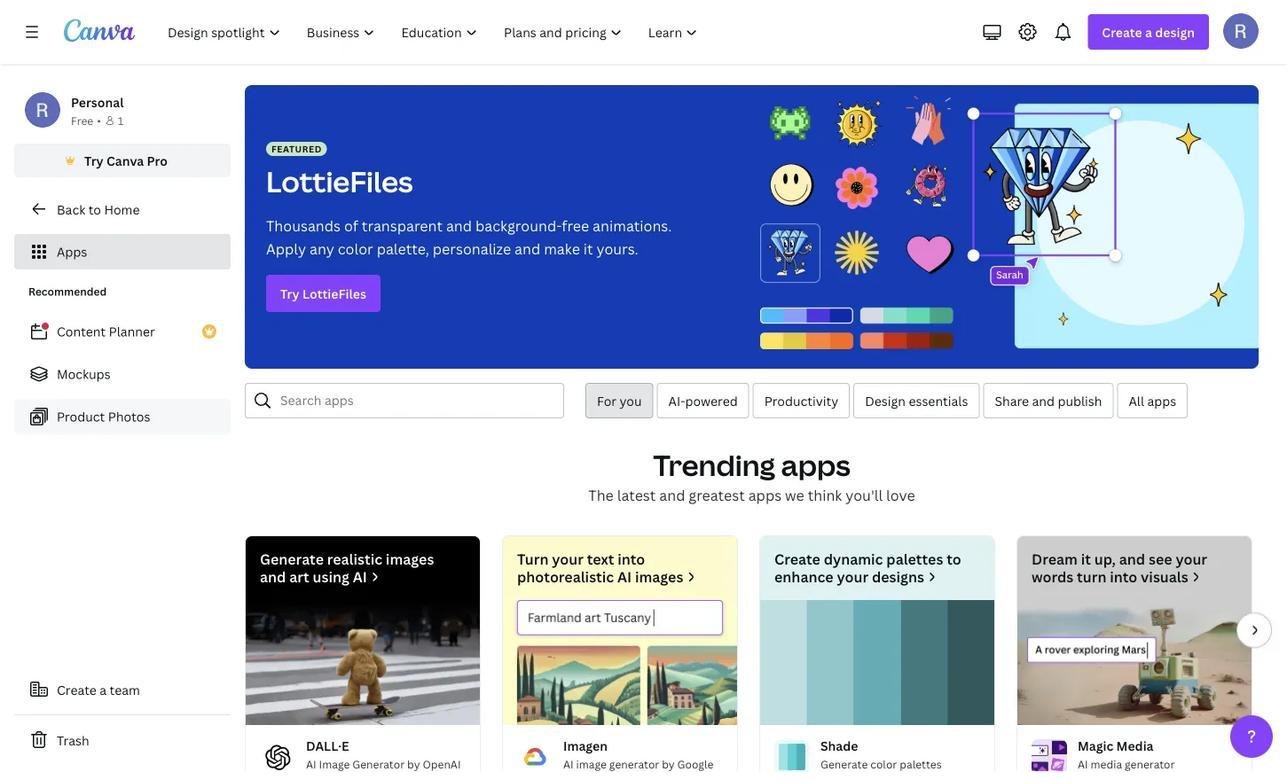 Task type: locate. For each thing, give the bounding box(es) containing it.
1 horizontal spatial a
[[1145, 24, 1152, 40]]

animations.
[[593, 216, 672, 236]]

lottiefiles down any
[[302, 285, 366, 302]]

apps up think
[[781, 446, 851, 485]]

0 vertical spatial palettes
[[886, 550, 943, 569]]

to
[[88, 201, 101, 218], [947, 550, 961, 569]]

trending
[[653, 446, 775, 485]]

words
[[1032, 568, 1074, 587]]

generate left realistic
[[260, 550, 324, 569]]

ai
[[353, 568, 367, 587], [617, 568, 632, 587], [306, 757, 316, 772], [563, 757, 574, 772], [1078, 757, 1088, 772]]

generate down shade
[[820, 757, 868, 772]]

0 vertical spatial try
[[84, 152, 103, 169]]

your right the "see"
[[1176, 550, 1207, 569]]

0 horizontal spatial into
[[617, 550, 645, 569]]

a
[[1145, 24, 1152, 40], [100, 682, 107, 699]]

ai inside imagen ai image generator by google
[[563, 757, 574, 772]]

0 vertical spatial imagen image
[[503, 601, 737, 726]]

apps link
[[14, 234, 231, 270]]

a left "team"
[[100, 682, 107, 699]]

create left dynamic
[[774, 550, 820, 569]]

and right share
[[1032, 393, 1055, 409]]

create inside button
[[57, 682, 97, 699]]

Input field to search for apps search field
[[280, 384, 553, 418]]

your
[[552, 550, 584, 569], [1176, 550, 1207, 569], [837, 568, 869, 587]]

ai inside dall·e ai image generator by openai
[[306, 757, 316, 772]]

try left canva
[[84, 152, 103, 169]]

1 horizontal spatial color
[[870, 757, 897, 772]]

lottiefiles up of
[[266, 162, 413, 201]]

lottiefiles inside button
[[302, 285, 366, 302]]

you
[[620, 393, 642, 409]]

by inside dall·e ai image generator by openai
[[407, 757, 420, 772]]

to right back
[[88, 201, 101, 218]]

magic media image
[[1032, 740, 1067, 773]]

pro
[[147, 152, 168, 169]]

shade image down designs
[[760, 601, 994, 726]]

trash link
[[14, 723, 231, 758]]

try lottiefiles button
[[266, 275, 380, 312]]

try inside button
[[280, 285, 299, 302]]

ai inside magic media ai media generator
[[1078, 757, 1088, 772]]

shade generate color palettes
[[820, 737, 942, 772]]

2 generator from the left
[[1125, 757, 1175, 772]]

dream it up, and see your words turn into visuals
[[1032, 550, 1207, 587]]

create
[[1102, 24, 1142, 40], [774, 550, 820, 569], [57, 682, 97, 699]]

think
[[808, 486, 842, 505]]

content
[[57, 323, 106, 340]]

generator
[[352, 757, 405, 772]]

0 vertical spatial create
[[1102, 24, 1142, 40]]

0 vertical spatial it
[[583, 239, 593, 259]]

1 vertical spatial create
[[774, 550, 820, 569]]

productivity
[[764, 393, 838, 409]]

try lottiefiles
[[280, 285, 366, 302]]

0 horizontal spatial create
[[57, 682, 97, 699]]

try inside 'button'
[[84, 152, 103, 169]]

0 vertical spatial apps
[[1147, 393, 1176, 409]]

thousands
[[266, 216, 341, 236]]

a inside dropdown button
[[1145, 24, 1152, 40]]

it
[[583, 239, 593, 259], [1081, 550, 1091, 569]]

your for dream it up, and see your words turn into visuals
[[1176, 550, 1207, 569]]

2 vertical spatial create
[[57, 682, 97, 699]]

1 by from the left
[[407, 757, 420, 772]]

create a design button
[[1088, 14, 1209, 50]]

generator down "media"
[[1125, 757, 1175, 772]]

images inside turn your text into photorealistic ai images
[[635, 568, 683, 587]]

apps inside button
[[1147, 393, 1176, 409]]

magic media ai media generator
[[1078, 737, 1175, 772]]

by
[[407, 757, 420, 772], [662, 757, 675, 772]]

generate inside generate realistic images and art using ai
[[260, 550, 324, 569]]

create inside dropdown button
[[1102, 24, 1142, 40]]

apps for trending
[[781, 446, 851, 485]]

ai left the image
[[306, 757, 316, 772]]

by inside imagen ai image generator by google
[[662, 757, 675, 772]]

create a team button
[[14, 672, 231, 708]]

2 by from the left
[[662, 757, 675, 772]]

for
[[597, 393, 617, 409]]

recommended
[[28, 284, 107, 299]]

2 horizontal spatial create
[[1102, 24, 1142, 40]]

1 vertical spatial apps
[[781, 446, 851, 485]]

0 horizontal spatial to
[[88, 201, 101, 218]]

and inside dream it up, and see your words turn into visuals
[[1119, 550, 1145, 569]]

back
[[57, 201, 85, 218]]

1 vertical spatial shade image
[[774, 740, 810, 773]]

free •
[[71, 113, 101, 128]]

it left up,
[[1081, 550, 1091, 569]]

a inside button
[[100, 682, 107, 699]]

publish
[[1058, 393, 1102, 409]]

product
[[57, 408, 105, 425]]

1 horizontal spatial into
[[1110, 568, 1137, 587]]

0 horizontal spatial a
[[100, 682, 107, 699]]

and left the art
[[260, 568, 286, 587]]

images right realistic
[[386, 550, 434, 569]]

ai-
[[668, 393, 685, 409]]

create left "team"
[[57, 682, 97, 699]]

shade image
[[760, 601, 994, 726], [774, 740, 810, 773]]

1 horizontal spatial your
[[837, 568, 869, 587]]

ai right text
[[617, 568, 632, 587]]

ai left image
[[563, 757, 574, 772]]

realistic
[[327, 550, 382, 569]]

back to home
[[57, 201, 140, 218]]

share and publish button
[[983, 383, 1114, 419]]

essentials
[[909, 393, 968, 409]]

0 horizontal spatial it
[[583, 239, 593, 259]]

and right latest
[[659, 486, 685, 505]]

1 generator from the left
[[609, 757, 659, 772]]

1 vertical spatial palettes
[[900, 757, 942, 772]]

generator inside imagen ai image generator by google
[[609, 757, 659, 772]]

1
[[118, 113, 124, 128]]

try down the "apply"
[[280, 285, 299, 302]]

of
[[344, 216, 358, 236]]

a left design on the right
[[1145, 24, 1152, 40]]

0 vertical spatial generate
[[260, 550, 324, 569]]

1 horizontal spatial create
[[774, 550, 820, 569]]

dall·e image
[[246, 601, 480, 726]]

0 horizontal spatial generate
[[260, 550, 324, 569]]

apps left we
[[748, 486, 782, 505]]

generator right image
[[609, 757, 659, 772]]

1 vertical spatial imagen image
[[517, 740, 553, 773]]

and inside button
[[1032, 393, 1055, 409]]

to right designs
[[947, 550, 961, 569]]

enhance
[[774, 568, 834, 587]]

shade image left shade
[[774, 740, 810, 773]]

image
[[576, 757, 607, 772]]

photorealistic
[[517, 568, 614, 587]]

color inside thousands of transparent and background-free animations. apply any color palette, personalize and make it yours.
[[338, 239, 373, 259]]

1 horizontal spatial generator
[[1125, 757, 1175, 772]]

design essentials
[[865, 393, 968, 409]]

0 vertical spatial color
[[338, 239, 373, 259]]

0 horizontal spatial your
[[552, 550, 584, 569]]

generate realistic images and art using ai
[[260, 550, 434, 587]]

try canva pro
[[84, 152, 168, 169]]

featured lottiefiles
[[266, 143, 413, 201]]

into right text
[[617, 550, 645, 569]]

background-
[[475, 216, 562, 236]]

try
[[84, 152, 103, 169], [280, 285, 299, 302]]

0 vertical spatial a
[[1145, 24, 1152, 40]]

team
[[110, 682, 140, 699]]

1 vertical spatial try
[[280, 285, 299, 302]]

a for team
[[100, 682, 107, 699]]

create inside create dynamic palettes to enhance your designs
[[774, 550, 820, 569]]

and right up,
[[1119, 550, 1145, 569]]

by left openai
[[407, 757, 420, 772]]

images right text
[[635, 568, 683, 587]]

0 horizontal spatial by
[[407, 757, 420, 772]]

it right make
[[583, 239, 593, 259]]

palette,
[[377, 239, 429, 259]]

1 vertical spatial lottiefiles
[[302, 285, 366, 302]]

imagen ai image generator by google
[[563, 737, 713, 772]]

personalize
[[433, 239, 511, 259]]

1 horizontal spatial generate
[[820, 757, 868, 772]]

0 horizontal spatial generator
[[609, 757, 659, 772]]

0 horizontal spatial images
[[386, 550, 434, 569]]

photos
[[108, 408, 150, 425]]

transparent
[[362, 216, 443, 236]]

and down background-
[[515, 239, 540, 259]]

0 horizontal spatial try
[[84, 152, 103, 169]]

2 horizontal spatial your
[[1176, 550, 1207, 569]]

1 vertical spatial generate
[[820, 757, 868, 772]]

1 horizontal spatial to
[[947, 550, 961, 569]]

mockups
[[57, 366, 111, 383]]

ai down magic
[[1078, 757, 1088, 772]]

imagen image
[[503, 601, 737, 726], [517, 740, 553, 773]]

into right turn
[[1110, 568, 1137, 587]]

your left text
[[552, 550, 584, 569]]

apply
[[266, 239, 306, 259]]

1 vertical spatial it
[[1081, 550, 1091, 569]]

dall·e image
[[260, 740, 295, 773]]

all apps button
[[1117, 383, 1188, 419]]

1 horizontal spatial images
[[635, 568, 683, 587]]

your inside dream it up, and see your words turn into visuals
[[1176, 550, 1207, 569]]

create for create dynamic palettes to enhance your designs
[[774, 550, 820, 569]]

ai right using
[[353, 568, 367, 587]]

latest
[[617, 486, 656, 505]]

0 vertical spatial to
[[88, 201, 101, 218]]

apps right the all
[[1147, 393, 1176, 409]]

your left designs
[[837, 568, 869, 587]]

1 horizontal spatial it
[[1081, 550, 1091, 569]]

and
[[446, 216, 472, 236], [515, 239, 540, 259], [1032, 393, 1055, 409], [659, 486, 685, 505], [1119, 550, 1145, 569], [260, 568, 286, 587]]

and up personalize
[[446, 216, 472, 236]]

by left google
[[662, 757, 675, 772]]

by for generate realistic images and art using ai
[[407, 757, 420, 772]]

yours.
[[597, 239, 638, 259]]

into
[[617, 550, 645, 569], [1110, 568, 1137, 587]]

1 vertical spatial color
[[870, 757, 897, 772]]

it inside thousands of transparent and background-free animations. apply any color palette, personalize and make it yours.
[[583, 239, 593, 259]]

back to home link
[[14, 192, 231, 227]]

color
[[338, 239, 373, 259], [870, 757, 897, 772]]

create left design on the right
[[1102, 24, 1142, 40]]

1 vertical spatial to
[[947, 550, 961, 569]]

list
[[14, 314, 231, 435]]

1 horizontal spatial by
[[662, 757, 675, 772]]

and inside generate realistic images and art using ai
[[260, 568, 286, 587]]

any
[[310, 239, 334, 259]]

apps
[[57, 243, 87, 260]]

a for design
[[1145, 24, 1152, 40]]

your inside create dynamic palettes to enhance your designs
[[837, 568, 869, 587]]

share and publish
[[995, 393, 1102, 409]]

generator inside magic media ai media generator
[[1125, 757, 1175, 772]]

1 horizontal spatial try
[[280, 285, 299, 302]]

1 vertical spatial a
[[100, 682, 107, 699]]

generator
[[609, 757, 659, 772], [1125, 757, 1175, 772]]

0 vertical spatial lottiefiles
[[266, 162, 413, 201]]

try canva pro button
[[14, 144, 231, 177]]

0 horizontal spatial color
[[338, 239, 373, 259]]



Task type: describe. For each thing, give the bounding box(es) containing it.
content planner link
[[14, 314, 231, 349]]

we
[[785, 486, 804, 505]]

try for try lottiefiles
[[280, 285, 299, 302]]

ai inside turn your text into photorealistic ai images
[[617, 568, 632, 587]]

for you button
[[585, 383, 653, 419]]

thousands of transparent and background-free animations. apply any color palette, personalize and make it yours.
[[266, 216, 672, 259]]

product photos link
[[14, 399, 231, 435]]

list containing content planner
[[14, 314, 231, 435]]

to inside create dynamic palettes to enhance your designs
[[947, 550, 961, 569]]

lottiefiles for featured lottiefiles
[[266, 162, 413, 201]]

magic
[[1078, 737, 1113, 754]]

designs
[[872, 568, 924, 587]]

you'll
[[846, 486, 883, 505]]

all apps
[[1129, 393, 1176, 409]]

imagen
[[563, 737, 608, 754]]

powered
[[685, 393, 738, 409]]

magic media image
[[1017, 601, 1252, 726]]

canva
[[106, 152, 144, 169]]

create a design
[[1102, 24, 1195, 40]]

home
[[104, 201, 140, 218]]

all
[[1129, 393, 1144, 409]]

using
[[313, 568, 349, 587]]

0 vertical spatial shade image
[[760, 601, 994, 726]]

trending apps the latest and greatest apps we think you'll love
[[588, 446, 915, 505]]

visuals
[[1141, 568, 1188, 587]]

palettes inside shade generate color palettes
[[900, 757, 942, 772]]

dynamic
[[824, 550, 883, 569]]

it inside dream it up, and see your words turn into visuals
[[1081, 550, 1091, 569]]

color inside shade generate color palettes
[[870, 757, 897, 772]]

create for create a team
[[57, 682, 97, 699]]

for you
[[597, 393, 642, 409]]

apps for all
[[1147, 393, 1176, 409]]

2 vertical spatial apps
[[748, 486, 782, 505]]

ai-powered button
[[657, 383, 749, 419]]

dream
[[1032, 550, 1078, 569]]

design
[[865, 393, 906, 409]]

openai
[[423, 757, 461, 772]]

image
[[319, 757, 350, 772]]

design essentials button
[[853, 383, 980, 419]]

•
[[97, 113, 101, 128]]

love
[[886, 486, 915, 505]]

design
[[1155, 24, 1195, 40]]

and inside "trending apps the latest and greatest apps we think you'll love"
[[659, 486, 685, 505]]

productivity button
[[753, 383, 850, 419]]

by for turn your text into photorealistic ai images
[[662, 757, 675, 772]]

into inside turn your text into photorealistic ai images
[[617, 550, 645, 569]]

greatest
[[689, 486, 745, 505]]

create a team
[[57, 682, 140, 699]]

a preview image of the app named "lottiefiles" showing multiple animations with different color palettes image
[[755, 85, 1259, 369]]

lottiefiles for try lottiefiles
[[302, 285, 366, 302]]

shade
[[820, 737, 858, 754]]

turn your text into photorealistic ai images
[[517, 550, 683, 587]]

the
[[588, 486, 614, 505]]

create for create a design
[[1102, 24, 1142, 40]]

your for create dynamic palettes to enhance your designs
[[837, 568, 869, 587]]

content planner
[[57, 323, 155, 340]]

your inside turn your text into photorealistic ai images
[[552, 550, 584, 569]]

ai-powered
[[668, 393, 738, 409]]

media
[[1091, 757, 1122, 772]]

google
[[677, 757, 713, 772]]

ai inside generate realistic images and art using ai
[[353, 568, 367, 587]]

trash
[[57, 732, 89, 749]]

turn
[[1077, 568, 1107, 587]]

mockups link
[[14, 357, 231, 392]]

images inside generate realistic images and art using ai
[[386, 550, 434, 569]]

personal
[[71, 94, 124, 110]]

make
[[544, 239, 580, 259]]

into inside dream it up, and see your words turn into visuals
[[1110, 568, 1137, 587]]

palettes inside create dynamic palettes to enhance your designs
[[886, 550, 943, 569]]

share
[[995, 393, 1029, 409]]

top level navigation element
[[156, 14, 713, 50]]

planner
[[109, 323, 155, 340]]

text
[[587, 550, 614, 569]]

free
[[71, 113, 93, 128]]

media
[[1116, 737, 1154, 754]]

ruby anderson image
[[1223, 13, 1259, 49]]

create dynamic palettes to enhance your designs
[[774, 550, 961, 587]]

dall·e ai image generator by openai
[[306, 737, 461, 772]]

generate inside shade generate color palettes
[[820, 757, 868, 772]]

up,
[[1094, 550, 1116, 569]]

featured
[[271, 143, 322, 155]]

turn
[[517, 550, 549, 569]]

try for try canva pro
[[84, 152, 103, 169]]



Task type: vqa. For each thing, say whether or not it's contained in the screenshot.
the 'Get Canva Pro'
no



